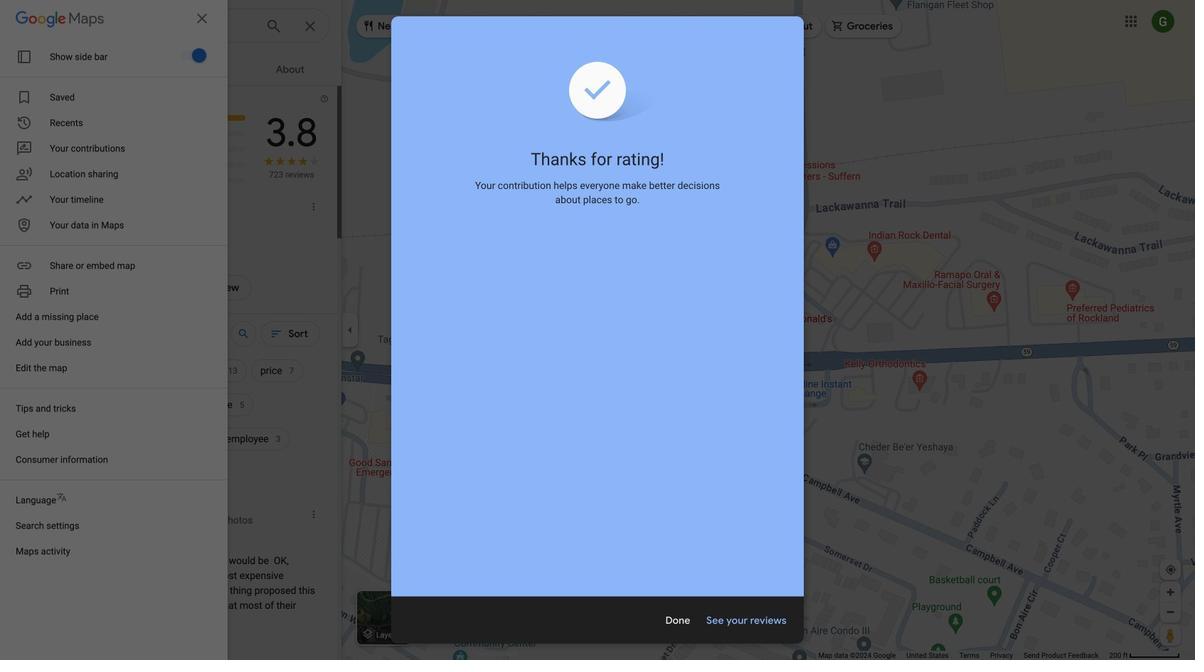 Task type: vqa. For each thing, say whether or not it's contained in the screenshot.
Google Maps element
yes



Task type: locate. For each thing, give the bounding box(es) containing it.
search reviews image
[[237, 328, 250, 341]]

3.8 stars image
[[263, 156, 320, 169]]

managers, mentioned in 6 reviews radio
[[68, 388, 143, 423]]

3 stars, 126 reviews image
[[68, 142, 246, 157]]

zoom out image
[[1165, 608, 1176, 618]]

tab list
[[51, 51, 341, 85]]

refine reviews option group
[[68, 354, 320, 491]]

3 stars image
[[68, 538, 125, 550]]

None search field
[[63, 9, 330, 48]]

show your location image
[[1165, 564, 1177, 577]]

renovation, mentioned in 4 reviews radio
[[68, 423, 145, 457]]

google maps image
[[16, 7, 109, 30]]

none search field inside the google maps element
[[63, 9, 330, 48]]

Show side bar checkbox
[[181, 48, 206, 63]]

list
[[0, 0, 51, 661]]

coffee, mentioned in 13 reviews radio
[[183, 354, 247, 388]]

mcdonald's main content
[[51, 51, 341, 661]]

tab list inside the google maps element
[[51, 51, 341, 85]]

2 stars, 42 reviews image
[[68, 157, 246, 173]]

photo of gary orlando image
[[68, 194, 91, 217]]



Task type: describe. For each thing, give the bounding box(es) containing it.
5 stars, 305 reviews image
[[68, 110, 247, 126]]

1 stars, 68 reviews image
[[68, 173, 246, 189]]

collapse side panel image
[[342, 323, 358, 338]]

menu image
[[17, 17, 34, 34]]

4 stars, 182 reviews image
[[68, 126, 246, 142]]

5 stars image
[[68, 230, 125, 242]]

settings menu
[[0, 0, 228, 661]]

sort image
[[270, 328, 283, 341]]

job, mentioned in 5 reviews radio
[[147, 388, 191, 423]]

google maps element
[[0, 0, 1195, 661]]

price, mentioned in 7 reviews radio
[[251, 354, 303, 388]]

atmosphere, mentioned in 3 reviews radio
[[68, 457, 152, 491]]

show side bar image
[[192, 48, 206, 63]]

photo of ira bloomgarden image
[[68, 502, 91, 525]]

show street view coverage image
[[1160, 625, 1181, 647]]

phone, mentioned in 5 reviews radio
[[196, 388, 254, 423]]

employee, mentioned in 3 reviews radio
[[217, 423, 290, 457]]

zoom in image
[[1165, 588, 1176, 598]]



